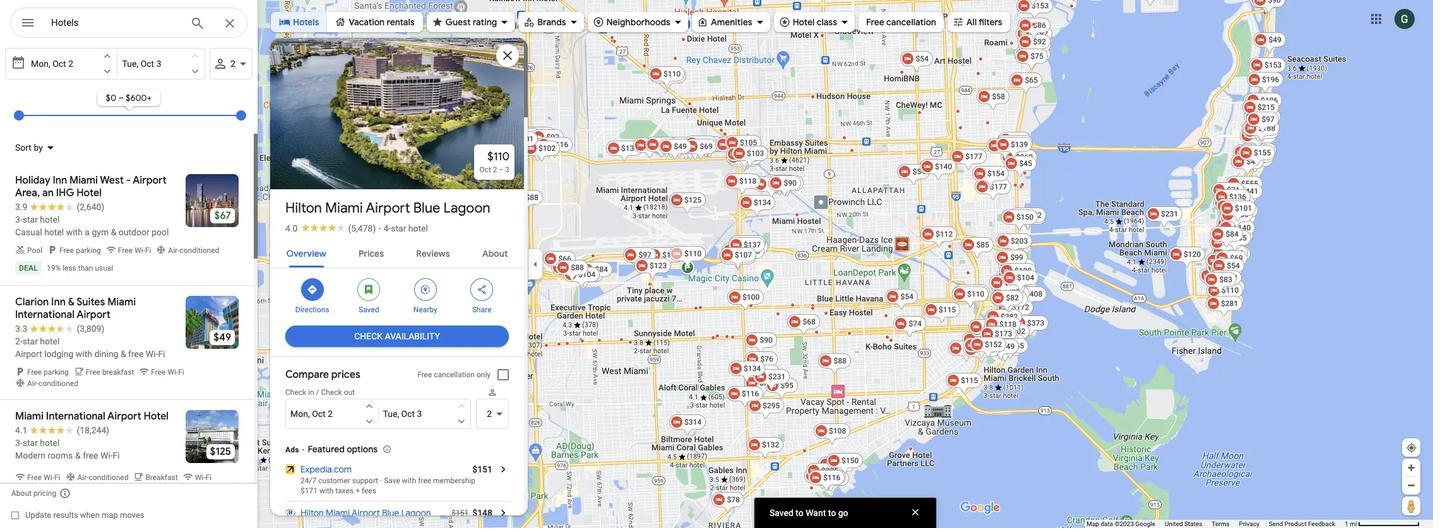 Task type: describe. For each thing, give the bounding box(es) containing it.
united states
[[1165, 521, 1203, 528]]

saved image
[[363, 284, 375, 296]]

hilton miami airport blue lagoon main content
[[268, 28, 528, 529]]

check
[[354, 332, 383, 342]]

saved to want to go
[[770, 508, 848, 519]]

2 button inside hilton miami airport blue lagoon main content
[[476, 399, 509, 429]]

price per night region
[[5, 80, 253, 134]]

send
[[1269, 521, 1284, 528]]

united
[[1165, 521, 1183, 528]]

send product feedback
[[1269, 521, 1336, 528]]

privacy button
[[1240, 520, 1260, 529]]

2 check from the left
[[321, 388, 342, 397]]

featured options
[[308, 444, 378, 455]]

send product feedback button
[[1269, 520, 1336, 529]]

update
[[25, 511, 51, 520]]

prices button
[[349, 237, 394, 268]]

free cancellation only
[[418, 371, 491, 380]]

1 vertical spatial miami
[[326, 508, 350, 519]]

out
[[344, 388, 355, 397]]

star
[[391, 224, 406, 234]]

compare prices
[[285, 369, 361, 381]]

1 vertical spatial airport
[[352, 508, 380, 519]]

sort
[[15, 143, 32, 153]]

sort by button
[[8, 134, 61, 162]]

pricing
[[33, 490, 56, 498]]

feedback
[[1309, 521, 1336, 528]]

mon, for set check in one day later "image" in the the $0 – $600+ main content
[[31, 59, 50, 69]]

mi
[[1350, 521, 1358, 528]]

nearby
[[414, 306, 437, 315]]

$0
[[106, 92, 116, 104]]

mon, oct 2 for set check in one day later "image" in the the $0 – $600+ main content
[[31, 59, 73, 69]]

1 vertical spatial with
[[320, 487, 334, 496]]

free
[[418, 477, 431, 486]]

vacation rentals
[[349, 16, 415, 28]]

show street view coverage image
[[1403, 497, 1421, 516]]

actions for hilton miami airport blue lagoon region
[[270, 268, 524, 321]]

1 vertical spatial hilton miami airport blue lagoon
[[301, 508, 431, 519]]

· 4-star hotel
[[378, 224, 428, 234]]

more information about these ads image
[[383, 445, 392, 454]]

guest rating button
[[427, 8, 515, 36]]

go
[[838, 508, 848, 519]]

featured
[[308, 444, 345, 455]]

only
[[477, 371, 491, 380]]

compare
[[285, 369, 329, 381]]

neighborhoods button
[[588, 8, 688, 36]]


[[20, 14, 35, 32]]

zoom out image
[[1407, 481, 1417, 491]]

none field inside hotels field
[[51, 15, 180, 30]]

oct for set check out one day earlier icon
[[401, 409, 415, 419]]

mon, for set check in one day later "image" inside check in / check out group
[[291, 409, 310, 419]]

amenities button
[[692, 8, 770, 36]]

hotel class
[[793, 16, 837, 28]]

toggle lodging type option group
[[271, 12, 423, 32]]

cancellation for free cancellation
[[887, 16, 937, 28]]

in
[[308, 388, 314, 397]]

1 mi
[[1345, 521, 1358, 528]]

check availability link
[[285, 321, 509, 352]]

0 vertical spatial 2 button
[[210, 48, 253, 80]]

check in / check out
[[285, 388, 355, 397]]


[[420, 283, 431, 297]]

map data ©2023 google
[[1087, 521, 1156, 528]]

expedia.com
[[301, 464, 352, 476]]

taxes
[[336, 487, 354, 496]]

24/7
[[301, 477, 317, 486]]

about for about pricing
[[11, 490, 32, 498]]

tab list inside hilton miami airport blue lagoon main content
[[270, 237, 524, 268]]

terms
[[1212, 521, 1230, 528]]

about button
[[472, 237, 518, 268]]

monday, october 2 to tuesday, october 3 group inside the $0 – $600+ main content
[[5, 48, 205, 80]]

4.0
[[285, 224, 298, 234]]

4.0 stars image
[[298, 224, 348, 232]]

overview
[[286, 248, 326, 260]]

about pricing
[[11, 490, 56, 498]]

Update results when map moves checkbox
[[11, 508, 144, 524]]

3 for set check out one day earlier icon
[[417, 409, 422, 419]]

1 horizontal spatial blue
[[414, 200, 440, 217]]

all
[[967, 16, 977, 28]]

$110
[[488, 150, 510, 164]]

rating
[[473, 16, 497, 28]]

map
[[102, 511, 118, 520]]

tue, oct 3 for set check out one day later icon corresponding to set check out one day earlier icon
[[383, 409, 422, 419]]

vacation
[[349, 16, 385, 28]]

neighborhoods
[[607, 16, 671, 28]]

sort by
[[15, 143, 43, 153]]

$148
[[473, 508, 493, 519]]

mon, oct 2 for set check in one day later "image" inside check in / check out group
[[291, 409, 333, 419]]

check in / check out group
[[285, 388, 471, 429]]

photos
[[330, 163, 361, 175]]

saved for saved
[[359, 306, 379, 315]]

states
[[1185, 521, 1203, 528]]

when
[[80, 511, 100, 520]]

overview button
[[276, 237, 336, 268]]


[[476, 283, 488, 297]]

Hotels field
[[10, 8, 248, 39]]

/
[[316, 388, 319, 397]]

google maps element
[[0, 0, 1434, 529]]

zoom in image
[[1407, 464, 1417, 473]]

+
[[356, 487, 360, 496]]

$171
[[301, 487, 318, 496]]



Task type: locate. For each thing, give the bounding box(es) containing it.
blue
[[414, 200, 440, 217], [382, 508, 399, 519]]

tue, for set check out one day later icon related to set check out one day earlier image
[[122, 59, 138, 69]]

set check in one day earlier image up options
[[364, 401, 375, 412]]

brands button
[[519, 8, 584, 36]]

miami
[[325, 200, 363, 217], [326, 508, 350, 519]]

google
[[1136, 521, 1156, 528]]

0 vertical spatial blue
[[414, 200, 440, 217]]

check availability
[[354, 332, 440, 342]]

set check in one day later image inside the $0 – $600+ main content
[[101, 66, 113, 77]]

cancellation left only
[[434, 371, 475, 380]]

save
[[384, 477, 400, 486]]

1 horizontal spatial saved
[[770, 508, 794, 519]]

0 horizontal spatial saved
[[359, 306, 379, 315]]

tue, inside check in / check out group
[[383, 409, 399, 419]]

show your location image
[[1406, 443, 1418, 454]]

3 left set check out one day earlier icon
[[417, 409, 422, 419]]

1 horizontal spatial tue,
[[383, 409, 399, 419]]

0 vertical spatial cancellation
[[887, 16, 937, 28]]

0 horizontal spatial to
[[796, 508, 804, 519]]

1 horizontal spatial check
[[321, 388, 342, 397]]

check
[[285, 388, 306, 397], [321, 388, 342, 397]]

2 button
[[210, 48, 253, 80], [476, 399, 509, 429]]

privacy
[[1240, 521, 1260, 528]]

prices
[[331, 369, 361, 381]]

with left free
[[402, 477, 416, 486]]

set check out one day later image for set check out one day earlier image
[[190, 66, 201, 77]]

1 vertical spatial $151
[[452, 509, 469, 518]]

data
[[1101, 521, 1114, 528]]

footer containing map data ©2023 google
[[1087, 520, 1345, 529]]

guest rating
[[446, 16, 497, 28]]

mon, oct 2 down in
[[291, 409, 333, 419]]

tue, up '$0 – $600+'
[[122, 59, 138, 69]]

map
[[1087, 521, 1100, 528]]

with down customer
[[320, 487, 334, 496]]

1 vertical spatial tue,
[[383, 409, 399, 419]]

saved inside alert
[[770, 508, 794, 519]]

free cancellation button
[[859, 8, 944, 36]]

1 mi button
[[1345, 521, 1420, 528]]

set check in one day earlier image down  'search field'
[[101, 51, 113, 62]]

membership
[[433, 477, 476, 486]]

0 vertical spatial monday, october 2 to tuesday, october 3 group
[[5, 48, 205, 80]]

Vacation rentals radio
[[327, 12, 423, 32]]

set check in one day later image up $0 at the left of page
[[101, 66, 113, 77]]

0 horizontal spatial with
[[320, 487, 334, 496]]

0 horizontal spatial monday, october 2 to tuesday, october 3 group
[[5, 48, 205, 80]]

3 for set check out one day earlier image
[[156, 59, 161, 69]]

monday, october 2 to tuesday, october 3 group down out
[[285, 399, 471, 429]]

0 vertical spatial set check in one day earlier image
[[101, 51, 113, 62]]

mon, down in
[[291, 409, 310, 419]]

set check out one day later image down set check out one day earlier icon
[[456, 416, 467, 428]]

0 horizontal spatial tue, oct 3
[[122, 59, 161, 69]]

3 inside check in / check out group
[[417, 409, 422, 419]]

0 vertical spatial set check in one day later image
[[101, 66, 113, 77]]

1 vertical spatial blue
[[382, 508, 399, 519]]

free for free cancellation
[[866, 16, 885, 28]]

5,478 reviews element
[[348, 224, 376, 234]]

tue, oct 3 inside check in / check out group
[[383, 409, 422, 419]]

about for about
[[482, 248, 508, 260]]

1 horizontal spatial cancellation
[[887, 16, 937, 28]]

2 button right set check out one day earlier image
[[210, 48, 253, 80]]

2
[[68, 59, 73, 69], [231, 59, 236, 69], [328, 409, 333, 419], [487, 409, 492, 419]]

0 horizontal spatial blue
[[382, 508, 399, 519]]

1 vertical spatial hilton
[[301, 508, 324, 519]]

set check out one day earlier image
[[190, 51, 201, 62]]

1 vertical spatial lagoon
[[401, 508, 431, 519]]

8,718
[[303, 163, 327, 175]]

0 vertical spatial airport
[[366, 200, 410, 217]]

0 vertical spatial mon, oct 2
[[31, 59, 73, 69]]

1 vertical spatial mon,
[[291, 409, 310, 419]]

$151 left $148
[[452, 509, 469, 518]]

lagoon down free
[[401, 508, 431, 519]]

set check in one day later image up options
[[364, 416, 375, 428]]

tab list containing overview
[[270, 237, 524, 268]]

set check out one day later image for set check out one day earlier icon
[[456, 416, 467, 428]]

$151
[[473, 465, 493, 475], [452, 509, 469, 518]]

1 horizontal spatial set check out one day later image
[[456, 416, 467, 428]]

 button
[[10, 8, 45, 40]]

united states button
[[1165, 520, 1203, 529]]

rentals
[[387, 16, 415, 28]]

footer
[[1087, 520, 1345, 529]]

prices
[[359, 248, 384, 260]]

free inside button
[[866, 16, 885, 28]]

1 horizontal spatial about
[[482, 248, 508, 260]]

set check in one day later image
[[101, 66, 113, 77], [364, 416, 375, 428]]

tue, oct 3 up $600+
[[122, 59, 161, 69]]

1 horizontal spatial mon,
[[291, 409, 310, 419]]

hotels
[[293, 16, 319, 28]]

1 vertical spatial mon, oct 2
[[291, 409, 333, 419]]

airport up '4-'
[[366, 200, 410, 217]]

0 vertical spatial about
[[482, 248, 508, 260]]

mon, inside the $0 – $600+ main content
[[31, 59, 50, 69]]

reviews
[[416, 248, 450, 260]]

guest
[[446, 16, 471, 28]]

· left save
[[380, 477, 382, 486]]

1
[[1345, 521, 1349, 528]]

saved left want
[[770, 508, 794, 519]]

0 vertical spatial $151
[[473, 465, 493, 475]]

hilton miami airport blue lagoon down fees
[[301, 508, 431, 519]]

about up 
[[482, 248, 508, 260]]

0 horizontal spatial set check out one day later image
[[190, 66, 201, 77]]

2 to from the left
[[828, 508, 836, 519]]

0 vertical spatial with
[[402, 477, 416, 486]]

$0 – $600+ main content
[[0, 45, 258, 529]]

hotel class button
[[774, 8, 855, 36]]

1 horizontal spatial tue, oct 3
[[383, 409, 422, 419]]

tue, for set check out one day later icon corresponding to set check out one day earlier icon
[[383, 409, 399, 419]]

$600+
[[126, 92, 152, 104]]

cancellation for free cancellation only
[[434, 371, 475, 380]]

footer inside google maps element
[[1087, 520, 1345, 529]]

tue, oct 3 for set check out one day later icon related to set check out one day earlier image
[[122, 59, 161, 69]]

photo of hilton miami airport blue lagoon image
[[268, 28, 526, 200]]

0 horizontal spatial 3
[[156, 59, 161, 69]]

blue up "hotel"
[[414, 200, 440, 217]]

3 inside the $0 – $600+ main content
[[156, 59, 161, 69]]

saved down 'saved' image
[[359, 306, 379, 315]]

1 vertical spatial monday, october 2 to tuesday, october 3 group
[[285, 399, 471, 429]]

2 – 3
[[493, 165, 510, 174]]

check right '/'
[[321, 388, 342, 397]]

amenities
[[711, 16, 753, 28]]

filters
[[979, 16, 1003, 28]]

None field
[[51, 15, 180, 30]]

terms button
[[1212, 520, 1230, 529]]

with
[[402, 477, 416, 486], [320, 487, 334, 496]]

set check out one day later image
[[190, 66, 201, 77], [456, 416, 467, 428]]

(5,478)
[[348, 224, 376, 234]]

1 vertical spatial set check in one day earlier image
[[364, 401, 375, 412]]

0 horizontal spatial check
[[285, 388, 306, 397]]

$110 oct 2 – 3
[[480, 150, 510, 174]]

to left go
[[828, 508, 836, 519]]

1 vertical spatial about
[[11, 490, 32, 498]]

$151 for $151
[[473, 465, 493, 475]]

0 horizontal spatial lagoon
[[401, 508, 431, 519]]

0 vertical spatial miami
[[325, 200, 363, 217]]

airport down fees
[[352, 508, 380, 519]]

ads
[[285, 446, 299, 455]]

1 vertical spatial set check in one day later image
[[364, 416, 375, 428]]

· left '4-'
[[378, 224, 381, 234]]

google account: greg robinson  
(robinsongreg175@gmail.com) image
[[1395, 9, 1415, 29]]

reviews button
[[406, 237, 460, 268]]

1 horizontal spatial free
[[866, 16, 885, 28]]

tab list
[[270, 237, 524, 268]]

tue, up more information about these ads icon
[[383, 409, 399, 419]]

3 left set check out one day earlier image
[[156, 59, 161, 69]]

$151 for $151 $148
[[452, 509, 469, 518]]

1 horizontal spatial monday, october 2 to tuesday, october 3 group
[[285, 399, 471, 429]]

tue, inside the $0 – $600+ main content
[[122, 59, 138, 69]]

saved inside button
[[359, 306, 379, 315]]

free
[[866, 16, 885, 28], [418, 371, 432, 380]]


[[307, 283, 318, 297]]

saved to want to go alert
[[755, 498, 937, 529]]

directions
[[295, 306, 329, 315]]

mon, inside check in / check out group
[[291, 409, 310, 419]]

0 vertical spatial lagoon
[[444, 200, 490, 217]]

1 horizontal spatial to
[[828, 508, 836, 519]]

hilton miami airport blue lagoon
[[285, 200, 490, 217], [301, 508, 431, 519]]

to left want
[[796, 508, 804, 519]]

oct for set check in one day earlier image inside check in / check out group
[[312, 409, 326, 419]]

set check in one day earlier image inside check in / check out group
[[364, 401, 375, 412]]

$151 inside $151 $148
[[452, 509, 469, 518]]

mon,
[[31, 59, 50, 69], [291, 409, 310, 419]]

1 horizontal spatial $151
[[473, 465, 493, 475]]

monday, october 2 to tuesday, october 3 group
[[5, 48, 205, 80], [285, 399, 471, 429]]

all filters
[[967, 16, 1003, 28]]

1 vertical spatial 2 button
[[476, 399, 509, 429]]

miami down 'taxes'
[[326, 508, 350, 519]]

set check in one day later image inside check in / check out group
[[364, 416, 375, 428]]

lagoon up about button
[[444, 200, 490, 217]]

set check in one day earlier image for set check in one day later "image" in the the $0 – $600+ main content
[[101, 51, 113, 62]]

0 horizontal spatial cancellation
[[434, 371, 475, 380]]

availability
[[385, 332, 440, 342]]

8,718 photos button
[[280, 158, 366, 180]]

$151 up membership on the left
[[473, 465, 493, 475]]

0 horizontal spatial set check in one day earlier image
[[101, 51, 113, 62]]

0 horizontal spatial about
[[11, 490, 32, 498]]

miami up 5,478 reviews element
[[325, 200, 363, 217]]

0 horizontal spatial free
[[418, 371, 432, 380]]

 search field
[[10, 8, 248, 40]]

Hotels radio
[[271, 12, 327, 32]]

about pricing image
[[59, 488, 71, 500]]

cancellation inside button
[[887, 16, 937, 28]]

2 inside guests group
[[487, 409, 492, 419]]

24/7 customer support · save with free membership $171 with taxes + fees
[[301, 477, 476, 496]]

1 horizontal spatial 3
[[417, 409, 422, 419]]

1 horizontal spatial set check in one day later image
[[364, 416, 375, 428]]

free cancellation
[[866, 16, 937, 28]]

0 vertical spatial tue, oct 3
[[122, 59, 161, 69]]

cancellation inside hilton miami airport blue lagoon main content
[[434, 371, 475, 380]]

mon, oct 2 inside the $0 – $600+ main content
[[31, 59, 73, 69]]

cancellation
[[887, 16, 937, 28], [434, 371, 475, 380]]

·
[[378, 224, 381, 234], [380, 477, 382, 486]]

free for free cancellation only
[[418, 371, 432, 380]]

free right class
[[866, 16, 885, 28]]

1 vertical spatial 3
[[417, 409, 422, 419]]

set check in one day earlier image
[[101, 51, 113, 62], [364, 401, 375, 412]]

set check in one day earlier image for set check in one day later "image" inside check in / check out group
[[364, 401, 375, 412]]

brands
[[538, 16, 566, 28]]

1 horizontal spatial set check in one day earlier image
[[364, 401, 375, 412]]

1 horizontal spatial with
[[402, 477, 416, 486]]

1 horizontal spatial 2 button
[[476, 399, 509, 429]]

tue, oct 3
[[122, 59, 161, 69], [383, 409, 422, 419]]

0 vertical spatial free
[[866, 16, 885, 28]]

2 button right set check out one day earlier icon
[[476, 399, 509, 429]]

collapse side panel image
[[529, 257, 543, 271]]

about inside about button
[[482, 248, 508, 260]]

mon, oct 2 down  button
[[31, 59, 73, 69]]

hilton miami airport blue lagoon up '4-'
[[285, 200, 490, 217]]

0 vertical spatial saved
[[359, 306, 379, 315]]

by
[[34, 143, 43, 153]]

0 horizontal spatial set check in one day later image
[[101, 66, 113, 77]]

product
[[1285, 521, 1307, 528]]

0 vertical spatial mon,
[[31, 59, 50, 69]]

results
[[53, 511, 78, 520]]

mon, oct 2
[[31, 59, 73, 69], [291, 409, 333, 419]]

1 vertical spatial tue, oct 3
[[383, 409, 422, 419]]

saved for saved to want to go
[[770, 508, 794, 519]]

1 horizontal spatial lagoon
[[444, 200, 490, 217]]

tue, oct 3 inside the $0 – $600+ main content
[[122, 59, 161, 69]]

mon, down  button
[[31, 59, 50, 69]]

0 vertical spatial set check out one day later image
[[190, 66, 201, 77]]

2 inside check in / check out group
[[328, 409, 333, 419]]

options
[[347, 444, 378, 455]]

1 vertical spatial saved
[[770, 508, 794, 519]]

0 vertical spatial tue,
[[122, 59, 138, 69]]

about left pricing
[[11, 490, 32, 498]]

guests group
[[476, 388, 509, 429]]

results for hotels feed
[[0, 134, 258, 494]]

1 to from the left
[[796, 508, 804, 519]]

all filters button
[[948, 8, 1010, 36]]

0 vertical spatial 3
[[156, 59, 161, 69]]

0 vertical spatial hilton
[[285, 200, 322, 217]]

set check out one day later image down set check out one day earlier image
[[190, 66, 201, 77]]

· inside 24/7 customer support · save with free membership $171 with taxes + fees
[[380, 477, 382, 486]]

1 vertical spatial cancellation
[[434, 371, 475, 380]]

tue, oct 3 up more information about these ads icon
[[383, 409, 422, 419]]

set check out one day earlier image
[[456, 401, 467, 412]]

8,718 photos
[[303, 163, 361, 175]]

hotel
[[409, 224, 428, 234]]

about inside the $0 – $600+ main content
[[11, 490, 32, 498]]

share
[[472, 306, 492, 315]]

mon, oct 2 inside check in / check out group
[[291, 409, 333, 419]]

customer
[[318, 477, 350, 486]]

moves
[[120, 511, 144, 520]]

0 horizontal spatial tue,
[[122, 59, 138, 69]]

0 horizontal spatial mon,
[[31, 59, 50, 69]]

0 vertical spatial hilton miami airport blue lagoon
[[285, 200, 490, 217]]

0 horizontal spatial $151
[[452, 509, 469, 518]]

airport
[[366, 200, 410, 217], [352, 508, 380, 519]]

0 horizontal spatial mon, oct 2
[[31, 59, 73, 69]]

about
[[482, 248, 508, 260], [11, 490, 32, 498]]

oct
[[53, 59, 66, 69], [141, 59, 154, 69], [480, 165, 491, 174], [312, 409, 326, 419], [401, 409, 415, 419]]

monday, october 2 to tuesday, october 3 group up $0 at the left of page
[[5, 48, 205, 80]]

1 vertical spatial set check out one day later image
[[456, 416, 467, 428]]

monday, october 2 to tuesday, october 3 group inside hilton miami airport blue lagoon main content
[[285, 399, 471, 429]]

check left in
[[285, 388, 306, 397]]

0 horizontal spatial 2 button
[[210, 48, 253, 80]]

0 vertical spatial ·
[[378, 224, 381, 234]]

free inside hilton miami airport blue lagoon main content
[[418, 371, 432, 380]]

update results when map moves
[[25, 511, 144, 520]]

blue down 24/7 customer support · save with free membership $171 with taxes + fees
[[382, 508, 399, 519]]

cancellation left all on the right top of page
[[887, 16, 937, 28]]

4-
[[384, 224, 391, 234]]

hilton up 4.0
[[285, 200, 322, 217]]

1 check from the left
[[285, 388, 306, 397]]

1 vertical spatial free
[[418, 371, 432, 380]]

$0 – $600+
[[106, 92, 152, 104]]

oct for set check out one day earlier image
[[141, 59, 154, 69]]

free down "availability"
[[418, 371, 432, 380]]

oct inside $110 oct 2 – 3
[[480, 165, 491, 174]]

saved button
[[341, 275, 397, 315]]

oct for set check in one day later "image" in the the $0 – $600+ main content's set check in one day earlier image
[[53, 59, 66, 69]]

hotel
[[793, 16, 815, 28]]

1 vertical spatial ·
[[380, 477, 382, 486]]

1 horizontal spatial mon, oct 2
[[291, 409, 333, 419]]

hilton down the $171
[[301, 508, 324, 519]]



Task type: vqa. For each thing, say whether or not it's contained in the screenshot.
sixth "hr" from the bottom
no



